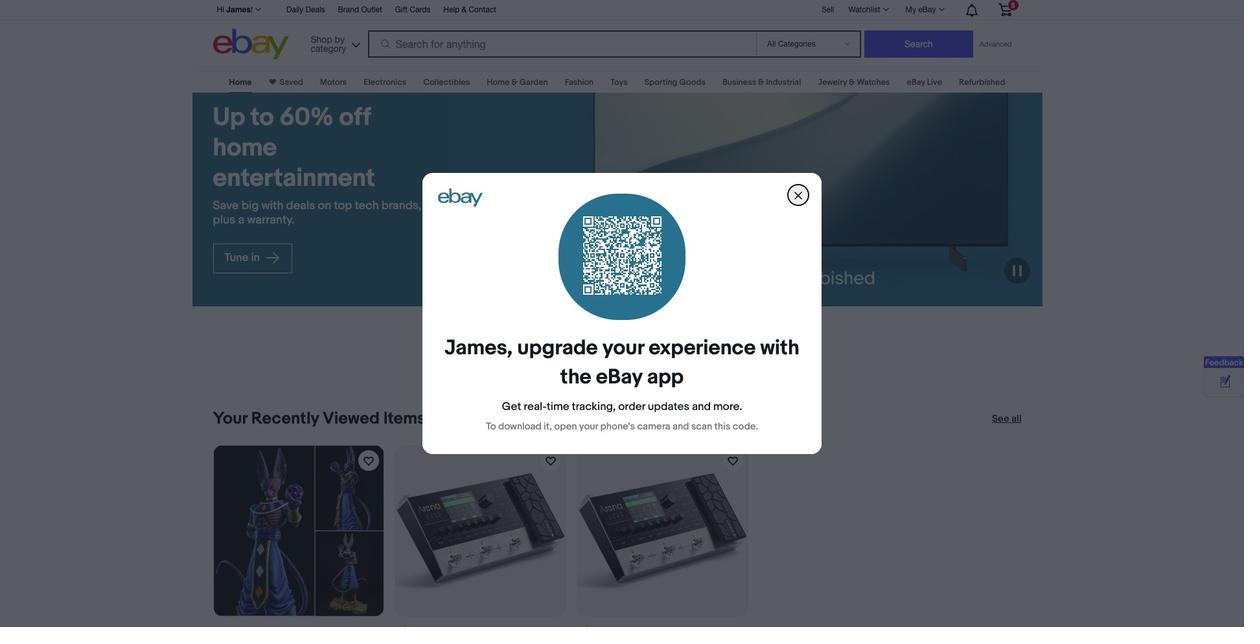 Task type: describe. For each thing, give the bounding box(es) containing it.
order
[[619, 401, 646, 414]]

to download it, open your phone's camera and scan this code. element
[[486, 421, 758, 433]]

deals
[[286, 199, 315, 214]]

home for home
[[229, 77, 252, 88]]

& for industrial
[[758, 77, 764, 88]]

get real-time tracking, order updates and more.
[[502, 401, 743, 414]]

camera
[[637, 421, 671, 433]]

brand
[[338, 5, 359, 14]]

tune
[[225, 251, 249, 264]]

james, upgrade your experience with the ebay app
[[445, 336, 800, 390]]

1 vertical spatial and
[[673, 421, 689, 433]]

it,
[[544, 421, 552, 433]]

sporting goods
[[645, 77, 706, 88]]

help & contact link
[[444, 3, 497, 18]]

home for home & garden
[[487, 77, 510, 88]]

off
[[339, 102, 371, 133]]

your shopping cart contains 5 items image
[[998, 3, 1013, 16]]

ebay live
[[907, 77, 942, 88]]

electronics link
[[364, 77, 407, 88]]

& for contact
[[462, 5, 467, 14]]

business
[[723, 77, 757, 88]]

saved link
[[276, 77, 303, 88]]

with inside james, upgrade your experience with the ebay app
[[761, 336, 800, 361]]

sell
[[822, 5, 835, 14]]

electronics
[[364, 77, 407, 88]]

business & industrial link
[[723, 77, 801, 88]]

code.
[[733, 421, 758, 433]]

ebay inside account 'navigation'
[[919, 5, 936, 14]]

plus
[[213, 214, 236, 228]]

the
[[561, 365, 592, 390]]

up to 60% off home entertainment link
[[213, 102, 428, 194]]

sell link
[[816, 5, 840, 14]]

entertainment
[[213, 163, 375, 194]]

goods
[[680, 77, 706, 88]]

help
[[444, 5, 460, 14]]

items
[[383, 409, 426, 429]]

collectibles link
[[423, 77, 470, 88]]

tech
[[355, 199, 379, 214]]

home & garden link
[[487, 77, 548, 88]]

deals
[[306, 5, 325, 14]]

your recently viewed items
[[213, 409, 426, 429]]

refurbished
[[959, 77, 1006, 88]]

with inside up to 60% off home entertainment save big with deals on top tech brands, plus a warranty.
[[261, 199, 284, 214]]

james, upgrade your experience with the ebay app dialog
[[0, 0, 1245, 627]]

phone's
[[601, 421, 635, 433]]

updates
[[648, 401, 690, 414]]

sporting
[[645, 77, 678, 88]]

jewelry & watches link
[[818, 77, 890, 88]]

jewelry & watches
[[818, 77, 890, 88]]

account navigation
[[213, 0, 1022, 20]]

& for garden
[[512, 77, 518, 88]]

watches
[[857, 77, 890, 88]]

advanced
[[980, 40, 1012, 48]]

in
[[251, 251, 260, 264]]

real-
[[524, 401, 547, 414]]

a
[[238, 214, 244, 228]]

daily
[[287, 5, 304, 14]]

more.
[[713, 401, 743, 414]]

brand outlet link
[[338, 3, 382, 18]]

james,
[[445, 336, 513, 361]]

jewelry
[[818, 77, 847, 88]]

motors
[[320, 77, 347, 88]]

warranty.
[[247, 214, 295, 228]]

brands,
[[382, 199, 422, 214]]

help & contact
[[444, 5, 497, 14]]

sporting goods link
[[645, 77, 706, 88]]

outlet
[[361, 5, 382, 14]]

gift
[[395, 5, 408, 14]]

brand outlet
[[338, 5, 382, 14]]

get real-time tracking, order updates and more. element
[[502, 401, 743, 414]]

this
[[715, 421, 731, 433]]

1 vertical spatial ebay
[[907, 77, 925, 88]]



Task type: vqa. For each thing, say whether or not it's contained in the screenshot.
Advanced
yes



Task type: locate. For each thing, give the bounding box(es) containing it.
fashion link
[[565, 77, 594, 88]]

your
[[603, 336, 644, 361], [579, 421, 598, 433]]

watchlist
[[849, 5, 881, 14]]

2 home from the left
[[487, 77, 510, 88]]

motors link
[[320, 77, 347, 88]]

2 vertical spatial ebay
[[596, 365, 643, 390]]

time
[[547, 401, 570, 414]]

ebay up get real-time tracking, order updates and more.
[[596, 365, 643, 390]]

None submit
[[865, 30, 974, 58]]

my
[[906, 5, 917, 14]]

toys
[[611, 77, 628, 88]]

1 horizontal spatial home
[[487, 77, 510, 88]]

tune in link
[[213, 243, 292, 273]]

all
[[1012, 413, 1022, 425]]

1 home from the left
[[229, 77, 252, 88]]

to download it, open your phone's camera and scan this code.
[[486, 421, 758, 433]]

my ebay link
[[899, 2, 951, 18]]

0 vertical spatial ebay
[[919, 5, 936, 14]]

ebay
[[919, 5, 936, 14], [907, 77, 925, 88], [596, 365, 643, 390]]

& right business
[[758, 77, 764, 88]]

ebay live link
[[907, 77, 942, 88]]

0 horizontal spatial home
[[229, 77, 252, 88]]

& left garden
[[512, 77, 518, 88]]

fashion
[[565, 77, 594, 88]]

60%
[[279, 102, 334, 133]]

& right jewelry
[[849, 77, 855, 88]]

download
[[498, 421, 542, 433]]

to
[[486, 421, 496, 433]]

your inside james, upgrade your experience with the ebay app
[[603, 336, 644, 361]]

watchlist link
[[842, 2, 895, 18]]

1 horizontal spatial and
[[692, 401, 711, 414]]

on
[[318, 199, 331, 214]]

industrial
[[766, 77, 801, 88]]

ebay left live
[[907, 77, 925, 88]]

advanced link
[[974, 31, 1019, 57]]

my ebay
[[906, 5, 936, 14]]

top
[[334, 199, 352, 214]]

gift cards link
[[395, 3, 431, 18]]

and left the 'scan'
[[673, 421, 689, 433]]

1 horizontal spatial your
[[603, 336, 644, 361]]

tracking,
[[572, 401, 616, 414]]

get
[[502, 401, 521, 414]]

and up the 'scan'
[[692, 401, 711, 414]]

upgrade
[[517, 336, 598, 361]]

1 horizontal spatial with
[[761, 336, 800, 361]]

toys link
[[611, 77, 628, 88]]

home
[[229, 77, 252, 88], [487, 77, 510, 88]]

0 horizontal spatial with
[[261, 199, 284, 214]]

0 vertical spatial your
[[603, 336, 644, 361]]

to
[[251, 102, 274, 133]]

home left garden
[[487, 77, 510, 88]]

scan
[[691, 421, 712, 433]]

none submit inside banner
[[865, 30, 974, 58]]

see all
[[992, 413, 1022, 425]]

up
[[213, 102, 245, 133]]

& for watches
[[849, 77, 855, 88]]

0 vertical spatial with
[[261, 199, 284, 214]]

1 vertical spatial your
[[579, 421, 598, 433]]

ebay inside james, upgrade your experience with the ebay app
[[596, 365, 643, 390]]

1 vertical spatial with
[[761, 336, 800, 361]]

live
[[927, 77, 942, 88]]

ebay right the my at the right top of page
[[919, 5, 936, 14]]

collectibles
[[423, 77, 470, 88]]

0 vertical spatial and
[[692, 401, 711, 414]]

your recently viewed items link
[[213, 409, 426, 429]]

saved
[[280, 77, 303, 88]]

up to 60% off home entertainment save big with deals on top tech brands, plus a warranty.
[[213, 102, 422, 228]]

home up the up
[[229, 77, 252, 88]]

big
[[242, 199, 259, 214]]

save
[[213, 199, 239, 214]]

home
[[213, 133, 277, 163]]

daily deals link
[[287, 3, 325, 18]]

banner
[[213, 0, 1022, 63]]

business & industrial
[[723, 77, 801, 88]]

daily deals
[[287, 5, 325, 14]]

recently
[[251, 409, 319, 429]]

contact
[[469, 5, 497, 14]]

your
[[213, 409, 248, 429]]

cards
[[410, 5, 431, 14]]

&
[[462, 5, 467, 14], [512, 77, 518, 88], [758, 77, 764, 88], [849, 77, 855, 88]]

see
[[992, 413, 1010, 425]]

garden
[[520, 77, 548, 88]]

& right help
[[462, 5, 467, 14]]

0 horizontal spatial and
[[673, 421, 689, 433]]

banner containing sell
[[213, 0, 1022, 63]]

see all link
[[992, 413, 1022, 426]]

& inside account 'navigation'
[[462, 5, 467, 14]]

feedback
[[1206, 358, 1244, 368]]

app
[[647, 365, 684, 390]]

james, upgrade your experience with the ebay app element
[[445, 336, 800, 390]]

open
[[554, 421, 577, 433]]

experience
[[649, 336, 756, 361]]

0 horizontal spatial your
[[579, 421, 598, 433]]

gift cards
[[395, 5, 431, 14]]

tune in
[[225, 251, 262, 264]]

viewed
[[323, 409, 380, 429]]



